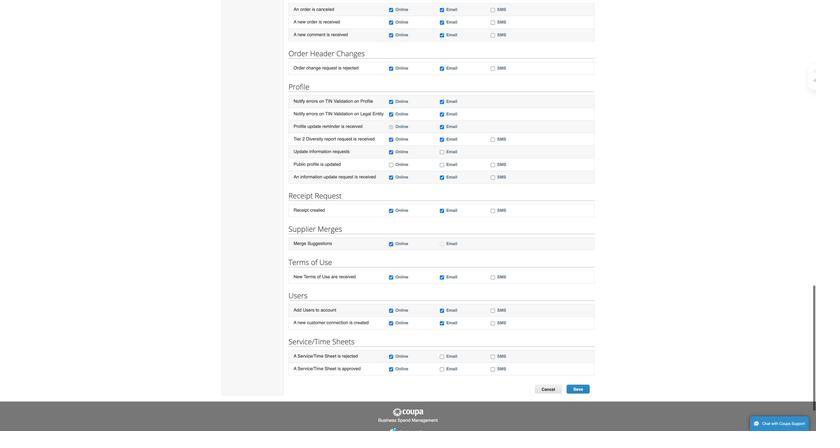 Task type: describe. For each thing, give the bounding box(es) containing it.
coupa supplier portal image
[[392, 408, 424, 417]]



Task type: vqa. For each thing, say whether or not it's contained in the screenshot.
the Coupa Supplier Portal image
yes



Task type: locate. For each thing, give the bounding box(es) containing it.
None checkbox
[[491, 8, 495, 12], [389, 21, 393, 25], [491, 21, 495, 25], [491, 33, 495, 37], [389, 67, 393, 71], [440, 67, 444, 71], [491, 67, 495, 71], [389, 100, 393, 104], [389, 113, 393, 117], [389, 125, 393, 129], [440, 138, 444, 142], [389, 163, 393, 167], [491, 163, 495, 167], [440, 176, 444, 180], [389, 209, 393, 213], [440, 209, 444, 213], [389, 276, 393, 280], [440, 276, 444, 280], [491, 276, 495, 280], [389, 309, 393, 313], [440, 309, 444, 313], [389, 322, 393, 326], [389, 355, 393, 359], [440, 355, 444, 359], [491, 355, 495, 359], [389, 368, 393, 372], [491, 368, 495, 372], [491, 8, 495, 12], [389, 21, 393, 25], [491, 21, 495, 25], [491, 33, 495, 37], [389, 67, 393, 71], [440, 67, 444, 71], [491, 67, 495, 71], [389, 100, 393, 104], [389, 113, 393, 117], [389, 125, 393, 129], [440, 138, 444, 142], [389, 163, 393, 167], [491, 163, 495, 167], [440, 176, 444, 180], [389, 209, 393, 213], [440, 209, 444, 213], [389, 276, 393, 280], [440, 276, 444, 280], [491, 276, 495, 280], [389, 309, 393, 313], [440, 309, 444, 313], [389, 322, 393, 326], [389, 355, 393, 359], [440, 355, 444, 359], [491, 355, 495, 359], [389, 368, 393, 372], [491, 368, 495, 372]]

None checkbox
[[389, 8, 393, 12], [440, 8, 444, 12], [440, 21, 444, 25], [389, 33, 393, 37], [440, 33, 444, 37], [440, 100, 444, 104], [440, 113, 444, 117], [440, 125, 444, 129], [389, 138, 393, 142], [491, 138, 495, 142], [389, 150, 393, 155], [440, 150, 444, 155], [440, 163, 444, 167], [389, 176, 393, 180], [491, 176, 495, 180], [491, 209, 495, 213], [389, 242, 393, 246], [440, 242, 444, 246], [491, 309, 495, 313], [440, 322, 444, 326], [491, 322, 495, 326], [440, 368, 444, 372], [389, 8, 393, 12], [440, 8, 444, 12], [440, 21, 444, 25], [389, 33, 393, 37], [440, 33, 444, 37], [440, 100, 444, 104], [440, 113, 444, 117], [440, 125, 444, 129], [389, 138, 393, 142], [491, 138, 495, 142], [389, 150, 393, 155], [440, 150, 444, 155], [440, 163, 444, 167], [389, 176, 393, 180], [491, 176, 495, 180], [491, 209, 495, 213], [389, 242, 393, 246], [440, 242, 444, 246], [491, 309, 495, 313], [440, 322, 444, 326], [491, 322, 495, 326], [440, 368, 444, 372]]



